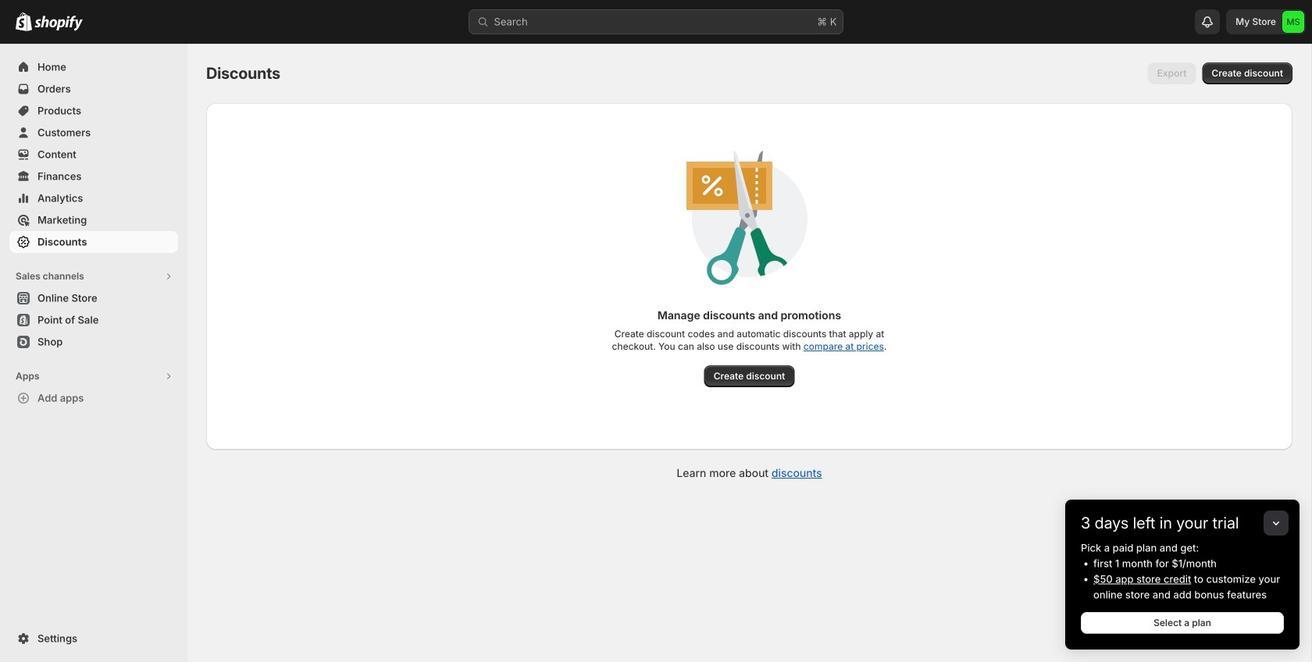 Task type: vqa. For each thing, say whether or not it's contained in the screenshot.
My Store icon
yes



Task type: locate. For each thing, give the bounding box(es) containing it.
shopify image
[[34, 15, 83, 31]]

shopify image
[[16, 12, 32, 31]]

my store image
[[1283, 11, 1305, 33]]



